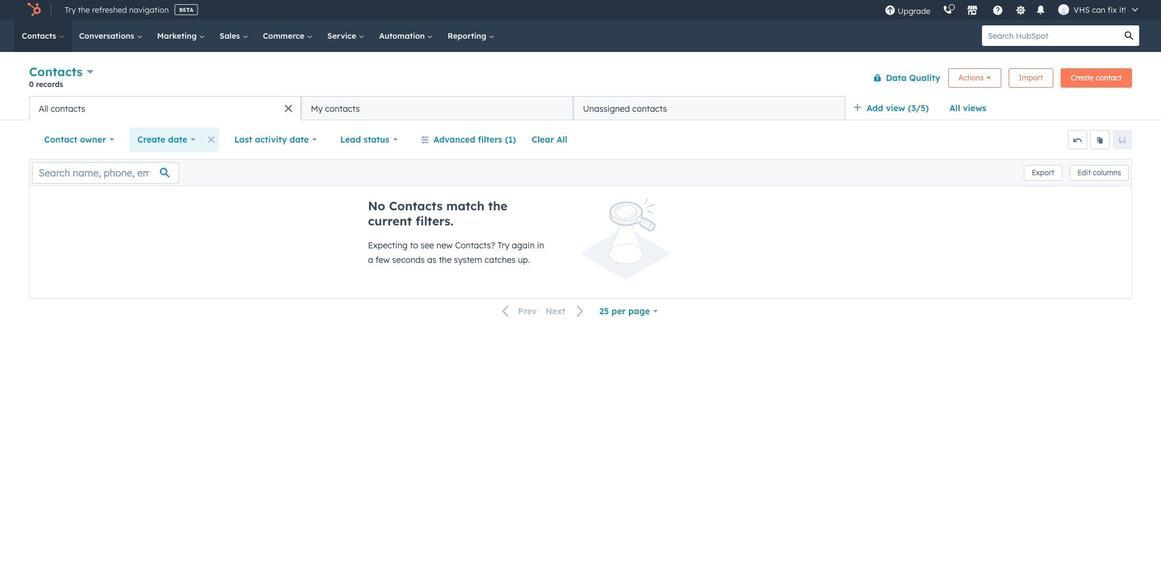 Task type: vqa. For each thing, say whether or not it's contained in the screenshot.
menu
yes



Task type: describe. For each thing, give the bounding box(es) containing it.
Search name, phone, email addresses, or company search field
[[32, 162, 179, 184]]

Search HubSpot search field
[[982, 25, 1119, 46]]

marketplaces image
[[967, 5, 978, 16]]

pagination navigation
[[495, 303, 592, 320]]



Task type: locate. For each thing, give the bounding box(es) containing it.
jer mill image
[[1058, 4, 1069, 15]]

banner
[[29, 62, 1132, 96]]

menu
[[878, 0, 1147, 19]]



